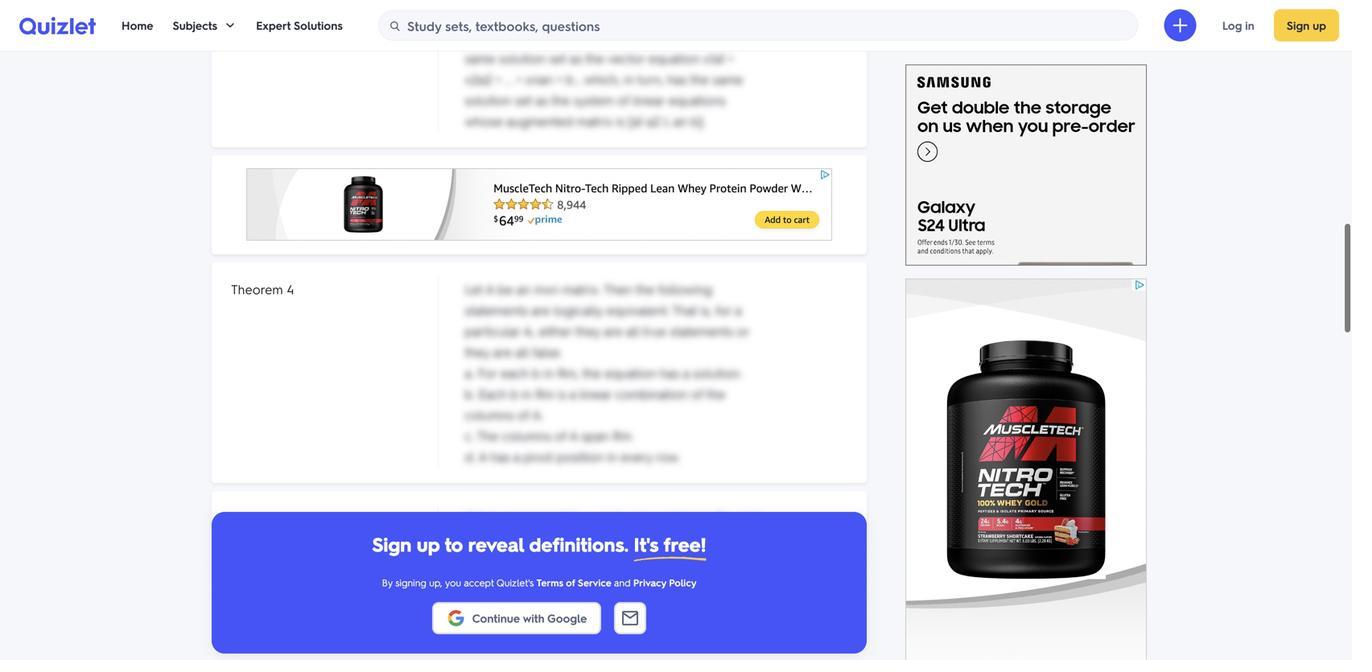 Task type: locate. For each thing, give the bounding box(es) containing it.
...,
[[685, 8, 696, 25]]

if up x2a2
[[465, 8, 473, 25]]

given
[[465, 654, 497, 660]]

+ left v) in the left of the page
[[501, 551, 506, 568]]

solution. down continue with email icon
[[599, 654, 648, 660]]

same down x1a1
[[713, 70, 743, 87]]

term element
[[205, 0, 867, 147], [205, 246, 867, 483], [205, 475, 867, 607], [205, 599, 867, 660]]

mxn for then
[[517, 509, 542, 526]]

1 vertical spatial solution.
[[599, 654, 648, 660]]

up inside button
[[1313, 18, 1327, 33]]

b. right the you
[[465, 572, 475, 589]]

in inside if a is an mxn matrix, u and v are vectors in rn, and c is a scalar, then a. a(u + v) = au + av b. a(cu) = c(au).
[[703, 509, 712, 526]]

are right v
[[634, 509, 652, 526]]

be right p
[[570, 654, 585, 660]]

1 vertical spatial then
[[651, 654, 679, 660]]

privacy policy link
[[633, 576, 697, 589]]

an up scalar, at the left
[[499, 509, 514, 526]]

if inside if a is an mxn matrix, with columns a1, ..., an, and if b is in rm, then the matrix equation ax=b has the same solution set as the vector equation x1a1 + x2a2 + ... + xnan = b , which, in turn, has the same solution set as the system of linear equations whose augmented matrix is [a1 a2 l an b].
[[465, 8, 473, 25]]

be inside suppose the equation ax=b is consistent for some given b, and let p be a solution. then the solutio
[[570, 654, 585, 660]]

b. left each
[[465, 385, 475, 402]]

set up the xnan
[[549, 50, 566, 66]]

1 vertical spatial set
[[515, 91, 532, 108]]

a1,
[[668, 8, 681, 25]]

for left the some
[[703, 633, 720, 650]]

0 vertical spatial =
[[557, 70, 563, 87]]

rm, inside let a be an mxn matrix. then the following statements are logically equivalent. that is, for a particular a, either they are all true statements or they are all false. a. for each b in rm, the equation has a solution. b. each b in rm is a linear combination of the columns of a. c. the columns of a span rm. d. a has a pivot position in every row.
[[558, 364, 579, 381]]

matrix,
[[545, 8, 584, 25], [545, 509, 584, 526]]

solution up whose
[[465, 91, 512, 108]]

1 a. from the top
[[465, 364, 475, 381]]

equation up vector
[[606, 29, 658, 45]]

in up x2a2
[[477, 29, 487, 45]]

google multicolor image
[[447, 609, 466, 628]]

0 vertical spatial up
[[1313, 18, 1327, 33]]

mxn inside if a is an mxn matrix, with columns a1, ..., an, and if b is in rm, then the matrix equation ax=b has the same solution set as the vector equation x1a1 + x2a2 + ... + xnan = b , which, in turn, has the same solution set as the system of linear equations whose augmented matrix is [a1 a2 l an b].
[[517, 8, 542, 25]]

as up augmented
[[536, 91, 548, 108]]

columns down a. in the left bottom of the page
[[502, 427, 551, 444]]

vectors
[[656, 509, 699, 526]]

0 horizontal spatial rm,
[[490, 29, 512, 45]]

= down v) in the left of the page
[[512, 572, 518, 589]]

2 vertical spatial theorem
[[231, 509, 283, 526]]

is inside suppose the equation ax=b is consistent for some given b, and let p be a solution. then the solutio
[[629, 633, 637, 650]]

0 vertical spatial set
[[549, 50, 566, 66]]

0 horizontal spatial ax=b
[[597, 633, 626, 650]]

0 horizontal spatial then
[[604, 281, 633, 297]]

statements
[[465, 302, 528, 318], [670, 322, 733, 339]]

1 horizontal spatial all
[[626, 322, 640, 339]]

x1a1
[[703, 50, 725, 66]]

1 theorem from the top
[[231, 8, 283, 25]]

1 vertical spatial statements
[[670, 322, 733, 339]]

1 horizontal spatial sign
[[1287, 18, 1310, 33]]

sign right log in at right top
[[1287, 18, 1310, 33]]

consistent
[[641, 633, 700, 650]]

statements down is,
[[670, 322, 733, 339]]

then up au
[[537, 530, 563, 547]]

equation up combination
[[605, 364, 656, 381]]

0 vertical spatial if
[[465, 8, 473, 25]]

an for if a is an mxn matrix, with columns a1, ..., an, and if b is in rm, then the matrix equation ax=b has the same solution set as the vector equation x1a1 + x2a2 + ... + xnan = b , which, in turn, has the same solution set as the system of linear equations whose augmented matrix is [a1 a2 l an b].
[[499, 8, 514, 25]]

None search field
[[378, 10, 1139, 41]]

expert solutions
[[256, 18, 343, 33]]

0 horizontal spatial linear
[[580, 385, 612, 402]]

b. inside if a is an mxn matrix, u and v are vectors in rn, and c is a scalar, then a. a(u + v) = au + av b. a(cu) = c(au).
[[465, 572, 475, 589]]

4 term element from the top
[[205, 599, 867, 660]]

quizlet image
[[19, 16, 96, 35], [19, 17, 96, 35]]

rm.
[[613, 427, 634, 444]]

,
[[578, 70, 581, 87]]

0 vertical spatial b.
[[465, 385, 475, 402]]

advertisement element
[[906, 64, 1147, 266], [246, 168, 832, 241], [906, 279, 1147, 660]]

0 vertical spatial then
[[515, 29, 541, 45]]

b. inside let a be an mxn matrix. then the following statements are logically equivalent. that is, for a particular a, either they are all true statements or they are all false. a. for each b in rm, the equation has a solution. b. each b in rm is a linear combination of the columns of a. c. the columns of a span rm. d. a has a pivot position in every row.
[[465, 385, 475, 402]]

matrix, for then
[[545, 509, 584, 526]]

v
[[624, 509, 630, 526]]

they up for
[[465, 343, 490, 360]]

matrix, left u
[[545, 509, 584, 526]]

are up a,
[[531, 302, 550, 318]]

1 vertical spatial mxn
[[534, 281, 559, 297]]

0 vertical spatial be
[[498, 281, 513, 297]]

as up ','
[[570, 50, 582, 66]]

in down 'rm.' at the bottom
[[607, 448, 617, 465]]

a up reveal
[[476, 509, 484, 526]]

1 horizontal spatial =
[[523, 551, 529, 568]]

a right d.
[[478, 448, 487, 465]]

matrix, for the
[[545, 8, 584, 25]]

and inside if a is an mxn matrix, with columns a1, ..., an, and if b is in rm, then the matrix equation ax=b has the same solution set as the vector equation x1a1 + x2a2 + ... + xnan = b , which, in turn, has the same solution set as the system of linear equations whose augmented matrix is [a1 a2 l an b].
[[720, 8, 742, 25]]

a right rm
[[570, 385, 576, 402]]

...
[[505, 70, 513, 87]]

b
[[756, 8, 764, 25], [566, 70, 574, 87], [533, 364, 540, 381], [511, 385, 518, 402]]

continue with email image
[[621, 609, 640, 628]]

2 term element from the top
[[205, 246, 867, 483]]

has right turn,
[[668, 70, 687, 87]]

with
[[588, 8, 612, 25], [523, 611, 545, 626]]

linear
[[633, 91, 665, 108], [580, 385, 612, 402]]

0 vertical spatial theorem
[[231, 8, 283, 25]]

quizlet's
[[497, 576, 534, 589]]

has
[[693, 29, 713, 45], [668, 70, 687, 87], [660, 364, 680, 381], [491, 448, 510, 465]]

2 horizontal spatial =
[[557, 70, 563, 87]]

equation up p
[[542, 633, 594, 650]]

a. left for
[[465, 364, 475, 381]]

mxn up the xnan
[[517, 8, 542, 25]]

log
[[1223, 18, 1243, 33]]

1 vertical spatial rm,
[[558, 364, 579, 381]]

let a be an mxn matrix. then the following statements are logically equivalent. that is, for a particular a, either they are all true statements or they are all false. a. for each b in rm, the equation has a solution. b. each b in rm is a linear combination of the columns of a. c. the columns of a span rm. d. a has a pivot position in every row.
[[465, 281, 749, 465]]

ax=b inside if a is an mxn matrix, with columns a1, ..., an, and if b is in rm, then the matrix equation ax=b has the same solution set as the vector equation x1a1 + x2a2 + ... + xnan = b , which, in turn, has the same solution set as the system of linear equations whose augmented matrix is [a1 a2 l an b].
[[661, 29, 690, 45]]

mxn for the
[[517, 8, 542, 25]]

1 vertical spatial then
[[537, 530, 563, 547]]

privacy
[[633, 576, 667, 589]]

rm, down 'false.'
[[558, 364, 579, 381]]

0 vertical spatial ax=b
[[661, 29, 690, 45]]

term element containing theorem 5
[[205, 475, 867, 607]]

3 term element from the top
[[205, 475, 867, 607]]

are inside if a is an mxn matrix, u and v are vectors in rn, and c is a scalar, then a. a(u + v) = au + av b. a(cu) = c(au).
[[634, 509, 652, 526]]

all
[[626, 322, 640, 339], [515, 343, 529, 360]]

accept
[[464, 576, 494, 589]]

the up "equivalent."
[[636, 281, 655, 297]]

equation inside suppose the equation ax=b is consistent for some given b, and let p be a solution. then the solutio
[[542, 633, 594, 650]]

subjects
[[173, 18, 217, 33]]

1 term element from the top
[[205, 0, 867, 147]]

caret down image
[[224, 19, 237, 32]]

a for scalar,
[[476, 509, 484, 526]]

1 horizontal spatial rm,
[[558, 364, 579, 381]]

0 vertical spatial same
[[465, 50, 495, 66]]

up,
[[429, 576, 442, 589]]

an for let a be an mxn matrix. then the following statements are logically equivalent. that is, for a particular a, either they are all true statements or they are all false. a. for each b in rm, the equation has a solution. b. each b in rm is a linear combination of the columns of a. c. the columns of a span rm. d. a has a pivot position in every row.
[[516, 281, 531, 297]]

of left a. in the left bottom of the page
[[517, 406, 529, 423]]

then inside if a is an mxn matrix, with columns a1, ..., an, and if b is in rm, then the matrix equation ax=b has the same solution set as the vector equation x1a1 + x2a2 + ... + xnan = b , which, in turn, has the same solution set as the system of linear equations whose augmented matrix is [a1 a2 l an b].
[[515, 29, 541, 45]]

in left rm
[[522, 385, 532, 402]]

an inside let a be an mxn matrix. then the following statements are logically equivalent. that is, for a particular a, either they are all true statements or they are all false. a. for each b in rm, the equation has a solution. b. each b in rm is a linear combination of the columns of a. c. the columns of a span rm. d. a has a pivot position in every row.
[[516, 281, 531, 297]]

0 vertical spatial linear
[[633, 91, 665, 108]]

a right p
[[589, 654, 595, 660]]

a up a(u
[[487, 530, 494, 547]]

in down 'false.'
[[544, 364, 554, 381]]

1 if from the top
[[465, 8, 473, 25]]

2 matrix, from the top
[[545, 509, 584, 526]]

ax=b down continue with email icon
[[597, 633, 626, 650]]

is inside let a be an mxn matrix. then the following statements are logically equivalent. that is, for a particular a, either they are all true statements or they are all false. a. for each b in rm, the equation has a solution. b. each b in rm is a linear combination of the columns of a. c. the columns of a span rm. d. a has a pivot position in every row.
[[558, 385, 566, 402]]

they down logically at the top of page
[[576, 322, 601, 339]]

1 horizontal spatial as
[[570, 50, 582, 66]]

and
[[720, 8, 742, 25], [598, 509, 621, 526], [738, 509, 760, 526], [614, 576, 631, 589], [514, 654, 536, 660]]

3 theorem from the top
[[231, 509, 283, 526]]

1 vertical spatial with
[[523, 611, 545, 626]]

u
[[588, 509, 595, 526]]

matrix down the system
[[577, 112, 613, 129]]

l
[[664, 112, 670, 129]]

b].
[[691, 112, 706, 129]]

0 horizontal spatial solution.
[[599, 654, 648, 660]]

0 vertical spatial solution
[[499, 50, 546, 66]]

1 horizontal spatial they
[[576, 322, 601, 339]]

2 b. from the top
[[465, 572, 475, 589]]

0 horizontal spatial up
[[417, 532, 440, 557]]

1 vertical spatial a.
[[465, 551, 475, 568]]

0 horizontal spatial they
[[465, 343, 490, 360]]

free!
[[664, 532, 707, 557]]

theorem left 5
[[231, 509, 283, 526]]

0 vertical spatial matrix,
[[545, 8, 584, 25]]

solution
[[499, 50, 546, 66], [465, 91, 512, 108]]

1 matrix, from the top
[[545, 8, 584, 25]]

matrix
[[567, 29, 603, 45], [577, 112, 613, 129]]

in inside button
[[1246, 18, 1255, 33]]

theorem left the 3
[[231, 8, 283, 25]]

that
[[672, 302, 697, 318]]

of
[[617, 91, 629, 108], [692, 385, 704, 402], [517, 406, 529, 423], [555, 427, 567, 444], [566, 576, 575, 589]]

a up x2a2
[[476, 8, 484, 25]]

0 vertical spatial as
[[570, 50, 582, 66]]

0 horizontal spatial be
[[498, 281, 513, 297]]

then inside if a is an mxn matrix, u and v are vectors in rn, and c is a scalar, then a. a(u + v) = au + av b. a(cu) = c(au).
[[537, 530, 563, 547]]

1 horizontal spatial statements
[[670, 322, 733, 339]]

3
[[286, 8, 294, 25]]

0 vertical spatial rm,
[[490, 29, 512, 45]]

with inside if a is an mxn matrix, with columns a1, ..., an, and if b is in rm, then the matrix equation ax=b has the same solution set as the vector equation x1a1 + x2a2 + ... + xnan = b , which, in turn, has the same solution set as the system of linear equations whose augmented matrix is [a1 a2 l an b].
[[588, 8, 612, 25]]

0 vertical spatial for
[[715, 302, 732, 318]]

if up c
[[465, 509, 473, 526]]

1 b. from the top
[[465, 385, 475, 402]]

1 horizontal spatial up
[[1313, 18, 1327, 33]]

sign up by
[[372, 532, 412, 557]]

0 vertical spatial a.
[[465, 364, 475, 381]]

1 vertical spatial if
[[465, 509, 473, 526]]

mxn up scalar, at the left
[[517, 509, 542, 526]]

0 horizontal spatial with
[[523, 611, 545, 626]]

1 vertical spatial columns
[[465, 406, 514, 423]]

b right if
[[756, 8, 764, 25]]

in right log
[[1246, 18, 1255, 33]]

with inside continue with google button
[[523, 611, 545, 626]]

theorem left 4
[[231, 281, 283, 297]]

1 vertical spatial theorem
[[231, 281, 283, 297]]

2 theorem from the top
[[231, 281, 283, 297]]

if
[[465, 8, 473, 25], [465, 509, 473, 526]]

continue
[[472, 611, 520, 626]]

for
[[478, 364, 497, 381]]

same up x2a2
[[465, 50, 495, 66]]

continue with google
[[472, 611, 587, 626]]

2 a. from the top
[[465, 551, 475, 568]]

ax=b down a1, on the top of the page
[[661, 29, 690, 45]]

and right b,
[[514, 654, 536, 660]]

5
[[286, 509, 294, 526]]

sign inside button
[[1287, 18, 1310, 33]]

matrix, inside if a is an mxn matrix, u and v are vectors in rn, and c is a scalar, then a. a(u + v) = au + av b. a(cu) = c(au).
[[545, 509, 584, 526]]

1 horizontal spatial then
[[651, 654, 679, 660]]

0 horizontal spatial all
[[515, 343, 529, 360]]

1 horizontal spatial with
[[588, 8, 612, 25]]

be
[[498, 281, 513, 297], [570, 654, 585, 660]]

c
[[465, 530, 472, 547]]

0 vertical spatial matrix
[[567, 29, 603, 45]]

0 vertical spatial mxn
[[517, 8, 542, 25]]

statements up particular
[[465, 302, 528, 318]]

c.
[[465, 427, 475, 444]]

an
[[499, 8, 514, 25], [673, 112, 687, 129], [516, 281, 531, 297], [499, 509, 514, 526]]

then
[[515, 29, 541, 45], [537, 530, 563, 547]]

then up "equivalent."
[[604, 281, 633, 297]]

equation up turn,
[[649, 50, 700, 66]]

0 horizontal spatial set
[[515, 91, 532, 108]]

as
[[570, 50, 582, 66], [536, 91, 548, 108]]

an inside if a is an mxn matrix, u and v are vectors in rn, and c is a scalar, then a. a(u + v) = au + av b. a(cu) = c(au).
[[499, 509, 514, 526]]

1 vertical spatial b.
[[465, 572, 475, 589]]

0 vertical spatial solution.
[[693, 364, 743, 381]]

for
[[715, 302, 732, 318], [703, 633, 720, 650]]

1 horizontal spatial solution.
[[693, 364, 743, 381]]

matrix, up ','
[[545, 8, 584, 25]]

theorem 5 link
[[231, 509, 294, 526]]

columns up the
[[465, 406, 514, 423]]

0 vertical spatial sign
[[1287, 18, 1310, 33]]

solution.
[[693, 364, 743, 381], [599, 654, 648, 660]]

1 horizontal spatial ax=b
[[661, 29, 690, 45]]

vector
[[608, 50, 645, 66]]

0 horizontal spatial sign
[[372, 532, 412, 557]]

log in
[[1223, 18, 1255, 33]]

solution. inside suppose the equation ax=b is consistent for some given b, and let p be a solution. then the solutio
[[599, 654, 648, 660]]

a. inside let a be an mxn matrix. then the following statements are logically equivalent. that is, for a particular a, either they are all true statements or they are all false. a. for each b in rm, the equation has a solution. b. each b in rm is a linear combination of the columns of a. c. the columns of a span rm. d. a has a pivot position in every row.
[[465, 364, 475, 381]]

Search field
[[379, 10, 1138, 41]]

if inside if a is an mxn matrix, u and v are vectors in rn, and c is a scalar, then a. a(u + v) = au + av b. a(cu) = c(au).
[[465, 509, 473, 526]]

1 vertical spatial as
[[536, 91, 548, 108]]

a(u
[[477, 551, 497, 568]]

or
[[737, 322, 749, 339]]

a inside if a is an mxn matrix, u and v are vectors in rn, and c is a scalar, then a. a(u + v) = au + av b. a(cu) = c(au).
[[476, 509, 484, 526]]

1 vertical spatial matrix,
[[545, 509, 584, 526]]

0 vertical spatial columns
[[616, 8, 664, 25]]

following
[[658, 281, 713, 297]]

if for if a is an mxn matrix, u and v are vectors in rn, and c is a scalar, then a. a(u + v) = au + av b. a(cu) = c(au).
[[465, 509, 473, 526]]

+ left av
[[551, 551, 557, 568]]

0 vertical spatial statements
[[465, 302, 528, 318]]

1 vertical spatial for
[[703, 633, 720, 650]]

1 vertical spatial up
[[417, 532, 440, 557]]

a inside if a is an mxn matrix, u and v are vectors in rn, and c is a scalar, then a. a(u + v) = au + av b. a(cu) = c(au).
[[487, 530, 494, 547]]

1 horizontal spatial same
[[713, 70, 743, 87]]

1 vertical spatial matrix
[[577, 112, 613, 129]]

a inside if a is an mxn matrix, with columns a1, ..., an, and if b is in rm, then the matrix equation ax=b has the same solution set as the vector equation x1a1 + x2a2 + ... + xnan = b , which, in turn, has the same solution set as the system of linear equations whose augmented matrix is [a1 a2 l an b].
[[476, 8, 484, 25]]

for right is,
[[715, 302, 732, 318]]

mxn inside if a is an mxn matrix, u and v are vectors in rn, and c is a scalar, then a. a(u + v) = au + av b. a(cu) = c(au).
[[517, 509, 542, 526]]

av
[[560, 551, 575, 568]]

an up a,
[[516, 281, 531, 297]]

1 vertical spatial linear
[[580, 385, 612, 402]]

all up each on the left of the page
[[515, 343, 529, 360]]

linear inside let a be an mxn matrix. then the following statements are logically equivalent. that is, for a particular a, either they are all true statements or they are all false. a. for each b in rm, the equation has a solution. b. each b in rm is a linear combination of the columns of a. c. the columns of a span rm. d. a has a pivot position in every row.
[[580, 385, 612, 402]]

of up position
[[555, 427, 567, 444]]

0 horizontal spatial as
[[536, 91, 548, 108]]

definitions.
[[529, 532, 629, 557]]

0 horizontal spatial =
[[512, 572, 518, 589]]

1 vertical spatial they
[[465, 343, 490, 360]]

matrix, inside if a is an mxn matrix, with columns a1, ..., an, and if b is in rm, then the matrix equation ax=b has the same solution set as the vector equation x1a1 + x2a2 + ... + xnan = b , which, in turn, has the same solution set as the system of linear equations whose augmented matrix is [a1 a2 l an b].
[[545, 8, 584, 25]]

solutions
[[294, 18, 343, 33]]

an for if a is an mxn matrix, u and v are vectors in rn, and c is a scalar, then a. a(u + v) = au + av b. a(cu) = c(au).
[[499, 509, 514, 526]]

log in button
[[1210, 9, 1268, 41]]

rm, up ...
[[490, 29, 512, 45]]

theorem for theorem 5
[[231, 509, 283, 526]]

let
[[540, 654, 555, 660]]

matrix up ','
[[567, 29, 603, 45]]

the
[[477, 427, 499, 444]]

are
[[531, 302, 550, 318], [604, 322, 623, 339], [493, 343, 512, 360], [634, 509, 652, 526]]

the
[[544, 29, 563, 45], [716, 29, 735, 45], [586, 50, 604, 66], [690, 70, 709, 87], [551, 91, 570, 108], [636, 281, 655, 297], [583, 364, 601, 381], [707, 385, 726, 402], [520, 633, 539, 650], [683, 654, 701, 660]]

2 if from the top
[[465, 509, 473, 526]]

rm,
[[490, 29, 512, 45], [558, 364, 579, 381]]

be right let
[[498, 281, 513, 297]]

a
[[735, 302, 742, 318], [683, 364, 690, 381], [570, 385, 576, 402], [513, 448, 520, 465], [487, 530, 494, 547], [589, 654, 595, 660]]

solution. down or
[[693, 364, 743, 381]]

of up [a1
[[617, 91, 629, 108]]

1 vertical spatial same
[[713, 70, 743, 87]]

with left google
[[523, 611, 545, 626]]

1 vertical spatial ax=b
[[597, 633, 626, 650]]

create image
[[1171, 16, 1191, 35]]

1 horizontal spatial be
[[570, 654, 585, 660]]

ax=b
[[661, 29, 690, 45], [597, 633, 626, 650]]

up for sign up to reveal definitions. it's free!
[[417, 532, 440, 557]]

span
[[582, 427, 609, 444]]

1 vertical spatial sign
[[372, 532, 412, 557]]

4
[[287, 281, 294, 297]]

1 horizontal spatial linear
[[633, 91, 665, 108]]

is
[[488, 8, 496, 25], [465, 29, 473, 45], [616, 112, 625, 129], [558, 385, 566, 402], [488, 509, 496, 526], [475, 530, 484, 547], [629, 633, 637, 650]]

0 vertical spatial then
[[604, 281, 633, 297]]

solution up ...
[[499, 50, 546, 66]]

a for particular
[[486, 281, 494, 297]]

1 vertical spatial be
[[570, 654, 585, 660]]

either
[[539, 322, 572, 339]]

expert solutions link
[[256, 0, 343, 51]]

0 vertical spatial with
[[588, 8, 612, 25]]

and left if
[[720, 8, 742, 25]]

then down consistent
[[651, 654, 679, 660]]

1 quizlet image from the top
[[19, 16, 96, 35]]

a.
[[532, 406, 544, 423]]

1 horizontal spatial set
[[549, 50, 566, 66]]

a. left a(u
[[465, 551, 475, 568]]

0 horizontal spatial statements
[[465, 302, 528, 318]]

linear up span
[[580, 385, 612, 402]]

rm, inside if a is an mxn matrix, with columns a1, ..., an, and if b is in rm, then the matrix equation ax=b has the same solution set as the vector equation x1a1 + x2a2 + ... + xnan = b , which, in turn, has the same solution set as the system of linear equations whose augmented matrix is [a1 a2 l an b].
[[490, 29, 512, 45]]

they
[[576, 322, 601, 339], [465, 343, 490, 360]]

2 vertical spatial mxn
[[517, 509, 542, 526]]

mxn inside let a be an mxn matrix. then the following statements are logically equivalent. that is, for a particular a, either they are all true statements or they are all false. a. for each b in rm, the equation has a solution. b. each b in rm is a linear combination of the columns of a. c. the columns of a span rm. d. a has a pivot position in every row.
[[534, 281, 559, 297]]



Task type: vqa. For each thing, say whether or not it's contained in the screenshot.
equivalent. on the top of page
yes



Task type: describe. For each thing, give the bounding box(es) containing it.
if a is an mxn matrix, u and v are vectors in rn, and c is a scalar, then a. a(u + v) = au + av b. a(cu) = c(au).
[[465, 509, 760, 589]]

the up span
[[583, 364, 601, 381]]

x2a2
[[465, 70, 492, 87]]

the up x1a1
[[716, 29, 735, 45]]

sign for sign up to reveal definitions. it's free!
[[372, 532, 412, 557]]

if for if a is an mxn matrix, with columns a1, ..., an, and if b is in rm, then the matrix equation ax=b has the same solution set as the vector equation x1a1 + x2a2 + ... + xnan = b , which, in turn, has the same solution set as the system of linear equations whose augmented matrix is [a1 a2 l an b].
[[465, 8, 473, 25]]

of right terms
[[566, 576, 575, 589]]

+ right x1a1
[[729, 50, 734, 66]]

subjects button
[[173, 0, 237, 51]]

be inside let a be an mxn matrix. then the following statements are logically equivalent. that is, for a particular a, either they are all true statements or they are all false. a. for each b in rm, the equation has a solution. b. each b in rm is a linear combination of the columns of a. c. the columns of a span rm. d. a has a pivot position in every row.
[[498, 281, 513, 297]]

by
[[382, 576, 393, 589]]

an,
[[699, 8, 716, 25]]

suppose
[[465, 633, 517, 650]]

a left span
[[569, 427, 578, 444]]

every
[[621, 448, 653, 465]]

the down consistent
[[683, 654, 701, 660]]

v)
[[509, 551, 520, 568]]

the up equations at the top of page
[[690, 70, 709, 87]]

let
[[465, 281, 483, 297]]

theorem for theorem 4
[[231, 281, 283, 297]]

theorem for theorem 3
[[231, 8, 283, 25]]

2 vertical spatial columns
[[502, 427, 551, 444]]

for inside let a be an mxn matrix. then the following statements are logically equivalent. that is, for a particular a, either they are all true statements or they are all false. a. for each b in rm, the equation has a solution. b. each b in rm is a linear combination of the columns of a. c. the columns of a span rm. d. a has a pivot position in every row.
[[715, 302, 732, 318]]

+ left ...
[[496, 70, 501, 87]]

false.
[[532, 343, 562, 360]]

rm
[[536, 385, 554, 402]]

a left pivot at bottom left
[[513, 448, 520, 465]]

equivalent.
[[607, 302, 670, 318]]

up for sign up
[[1313, 18, 1327, 33]]

for inside suppose the equation ax=b is consistent for some given b, and let p be a solution. then the solutio
[[703, 633, 720, 650]]

has up combination
[[660, 364, 680, 381]]

the up augmented
[[551, 91, 570, 108]]

whose
[[465, 112, 503, 129]]

theorem 5
[[231, 509, 294, 526]]

0 vertical spatial all
[[626, 322, 640, 339]]

0 vertical spatial they
[[576, 322, 601, 339]]

an right l
[[673, 112, 687, 129]]

theorem 3
[[231, 8, 294, 25]]

pivot
[[524, 448, 553, 465]]

equations
[[669, 91, 726, 108]]

sign for sign up
[[1287, 18, 1310, 33]]

home link
[[122, 0, 153, 51]]

of inside if a is an mxn matrix, with columns a1, ..., an, and if b is in rm, then the matrix equation ax=b has the same solution set as the vector equation x1a1 + x2a2 + ... + xnan = b , which, in turn, has the same solution set as the system of linear equations whose augmented matrix is [a1 a2 l an b].
[[617, 91, 629, 108]]

a(cu)
[[478, 572, 508, 589]]

search image
[[389, 20, 402, 33]]

linear inside if a is an mxn matrix, with columns a1, ..., an, and if b is in rm, then the matrix equation ax=b has the same solution set as the vector equation x1a1 + x2a2 + ... + xnan = b , which, in turn, has the same solution set as the system of linear equations whose augmented matrix is [a1 a2 l an b].
[[633, 91, 665, 108]]

of right combination
[[692, 385, 704, 402]]

the down continue with google
[[520, 633, 539, 650]]

service
[[578, 576, 612, 589]]

term element containing theorem 4
[[205, 246, 867, 483]]

columns inside if a is an mxn matrix, with columns a1, ..., an, and if b is in rm, then the matrix equation ax=b has the same solution set as the vector equation x1a1 + x2a2 + ... + xnan = b , which, in turn, has the same solution set as the system of linear equations whose augmented matrix is [a1 a2 l an b].
[[616, 8, 664, 25]]

to
[[445, 532, 463, 557]]

theorem 3 link
[[231, 8, 294, 25]]

has down the
[[491, 448, 510, 465]]

if a is an mxn matrix, with columns a1, ..., an, and if b is in rm, then the matrix equation ax=b has the same solution set as the vector equation x1a1 + x2a2 + ... + xnan = b , which, in turn, has the same solution set as the system of linear equations whose augmented matrix is [a1 a2 l an b].
[[465, 8, 764, 129]]

p
[[558, 654, 566, 660]]

a inside suppose the equation ax=b is consistent for some given b, and let p be a solution. then the solutio
[[589, 654, 595, 660]]

solution. inside let a be an mxn matrix. then the following statements are logically equivalent. that is, for a particular a, either they are all true statements or they are all false. a. for each b in rm, the equation has a solution. b. each b in rm is a linear combination of the columns of a. c. the columns of a span rm. d. a has a pivot position in every row.
[[693, 364, 743, 381]]

then inside let a be an mxn matrix. then the following statements are logically equivalent. that is, for a particular a, either they are all true statements or they are all false. a. for each b in rm, the equation has a solution. b. each b in rm is a linear combination of the columns of a. c. the columns of a span rm. d. a has a pivot position in every row.
[[604, 281, 633, 297]]

and left the privacy
[[614, 576, 631, 589]]

equation inside let a be an mxn matrix. then the following statements are logically equivalent. that is, for a particular a, either they are all true statements or they are all false. a. for each b in rm, the equation has a solution. b. each b in rm is a linear combination of the columns of a. c. the columns of a span rm. d. a has a pivot position in every row.
[[605, 364, 656, 381]]

1 vertical spatial all
[[515, 343, 529, 360]]

au
[[532, 551, 548, 568]]

0 horizontal spatial same
[[465, 50, 495, 66]]

term element containing suppose the equation ax=b is consistent for some given b, and let p be a solution. then the solutio
[[205, 599, 867, 660]]

by signing up, you accept quizlet's terms of service and privacy policy
[[382, 576, 697, 589]]

sign up to reveal definitions. it's free!
[[372, 532, 707, 557]]

then inside suppose the equation ax=b is consistent for some given b, and let p be a solution. then the solutio
[[651, 654, 679, 660]]

and right rn,
[[738, 509, 760, 526]]

2 vertical spatial =
[[512, 572, 518, 589]]

mxn for a,
[[534, 281, 559, 297]]

a. inside if a is an mxn matrix, u and v are vectors in rn, and c is a scalar, then a. a(u + v) = au + av b. a(cu) = c(au).
[[465, 551, 475, 568]]

theorem 4 link
[[231, 281, 294, 297]]

b,
[[500, 654, 511, 660]]

each
[[479, 385, 507, 402]]

terms of service link
[[537, 576, 612, 589]]

a for then
[[476, 8, 484, 25]]

true
[[643, 322, 667, 339]]

rn,
[[716, 509, 734, 526]]

the right combination
[[707, 385, 726, 402]]

particular
[[465, 322, 520, 339]]

you
[[445, 576, 461, 589]]

xnan
[[525, 70, 553, 87]]

are down particular
[[493, 343, 512, 360]]

policy
[[669, 576, 697, 589]]

combination
[[615, 385, 688, 402]]

and left v
[[598, 509, 621, 526]]

the up the xnan
[[544, 29, 563, 45]]

it's
[[634, 532, 659, 557]]

scalar,
[[497, 530, 534, 547]]

Search text field
[[407, 10, 1134, 41]]

has down an,
[[693, 29, 713, 45]]

a,
[[523, 322, 535, 339]]

position
[[557, 448, 604, 465]]

term element containing theorem 3
[[205, 0, 867, 147]]

a2
[[646, 112, 660, 129]]

sign up
[[1287, 18, 1327, 33]]

in down vector
[[624, 70, 634, 87]]

1 vertical spatial solution
[[465, 91, 512, 108]]

a up or
[[735, 302, 742, 318]]

expert
[[256, 18, 291, 33]]

the up "which,"
[[586, 50, 604, 66]]

b down each on the left of the page
[[511, 385, 518, 402]]

[a1
[[628, 112, 643, 129]]

are down "equivalent."
[[604, 322, 623, 339]]

2 quizlet image from the top
[[19, 17, 96, 35]]

d.
[[465, 448, 476, 465]]

reveal
[[468, 532, 524, 557]]

1 vertical spatial =
[[523, 551, 529, 568]]

signing
[[395, 576, 427, 589]]

theorem 4
[[231, 281, 294, 297]]

augmented
[[506, 112, 573, 129]]

suppose the equation ax=b is consistent for some given b, and let p be a solution. then the solutio
[[465, 633, 755, 660]]

ax=b inside suppose the equation ax=b is consistent for some given b, and let p be a solution. then the solutio
[[597, 633, 626, 650]]

+ right ...
[[517, 70, 522, 87]]

if
[[745, 8, 752, 25]]

and inside suppose the equation ax=b is consistent for some given b, and let p be a solution. then the solutio
[[514, 654, 536, 660]]

a up combination
[[683, 364, 690, 381]]

which,
[[584, 70, 621, 87]]

b left ','
[[566, 70, 574, 87]]

is,
[[701, 302, 712, 318]]

= inside if a is an mxn matrix, with columns a1, ..., an, and if b is in rm, then the matrix equation ax=b has the same solution set as the vector equation x1a1 + x2a2 + ... + xnan = b , which, in turn, has the same solution set as the system of linear equations whose augmented matrix is [a1 a2 l an b].
[[557, 70, 563, 87]]

turn,
[[638, 70, 664, 87]]

some
[[724, 633, 755, 650]]

b right each on the left of the page
[[533, 364, 540, 381]]

sign up button
[[1274, 9, 1340, 41]]

terms
[[537, 576, 564, 589]]

matrix.
[[563, 281, 601, 297]]



